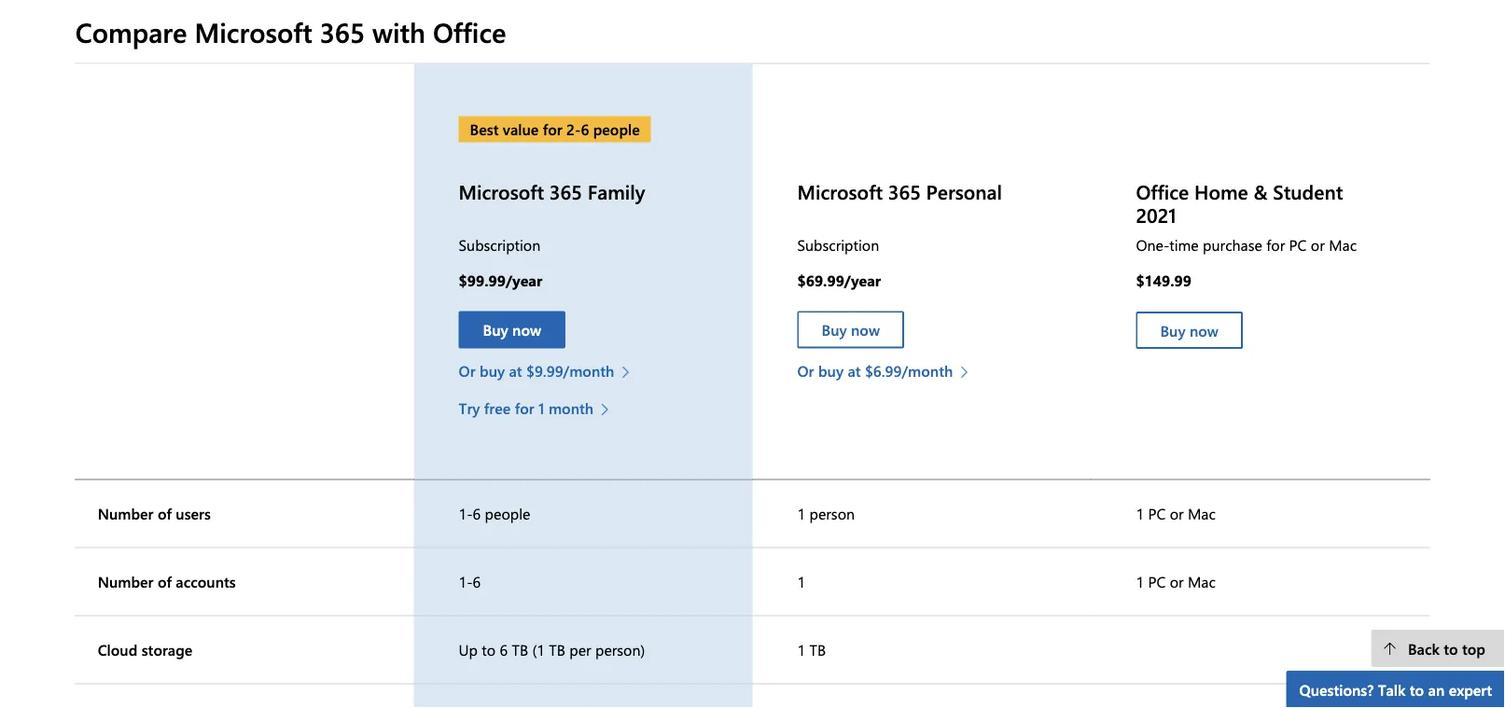 Task type: describe. For each thing, give the bounding box(es) containing it.
one-
[[1136, 235, 1170, 255]]

1-6 people
[[459, 504, 531, 524]]

or buy at $9.99/month
[[459, 361, 614, 381]]

questions? talk to an expert
[[1300, 679, 1492, 700]]

users
[[176, 504, 211, 524]]

microsoft for microsoft 365 family
[[459, 179, 544, 205]]

1 horizontal spatial buy now link
[[798, 312, 904, 349]]

talk
[[1378, 679, 1406, 700]]

best value for 2-6 people
[[470, 119, 640, 139]]

number for number of accounts
[[98, 572, 154, 592]]

buy for the left buy now link
[[483, 320, 508, 340]]

365 for microsoft 365 family
[[550, 179, 582, 205]]

pc inside office home & student 2021 one-time purchase for pc or mac
[[1290, 235, 1307, 255]]

microsoft 365 personal
[[798, 179, 1002, 205]]

1- for 1-6 people
[[459, 504, 473, 524]]

or for microsoft 365 family
[[459, 361, 476, 381]]

student
[[1273, 179, 1343, 205]]

1 pc or mac for 1
[[1136, 572, 1216, 592]]

number of users
[[98, 504, 211, 524]]

to for back
[[1444, 638, 1458, 658]]

0 horizontal spatial people
[[485, 504, 531, 524]]

now for the left buy now link
[[513, 320, 541, 340]]

6 left "(1"
[[500, 640, 508, 660]]

person
[[810, 504, 855, 524]]

or buy at $6.99/month
[[798, 361, 953, 381]]

(1
[[532, 640, 545, 660]]

or buy at $6.99/month button
[[798, 360, 978, 383]]

office inside office home & student 2021 one-time purchase for pc or mac
[[1136, 179, 1189, 205]]

microsoft for microsoft 365 personal
[[798, 179, 883, 205]]

for for 6
[[543, 119, 563, 139]]

pc for 1 person
[[1148, 504, 1166, 524]]

compare
[[75, 14, 187, 50]]

of for accounts
[[158, 572, 172, 592]]

at for subscription
[[848, 361, 861, 381]]

mac for 1
[[1188, 572, 1216, 592]]

$99.99/year
[[459, 270, 543, 290]]

for inside office home & student 2021 one-time purchase for pc or mac
[[1267, 235, 1285, 255]]

1- for 1-6
[[459, 572, 473, 592]]

number of accounts
[[98, 572, 236, 592]]

month
[[549, 399, 594, 419]]

top
[[1463, 638, 1486, 658]]

try free for 1 month
[[459, 399, 594, 419]]

1 person
[[798, 504, 855, 524]]

of for users
[[158, 504, 172, 524]]

6 up up
[[473, 572, 481, 592]]

back
[[1408, 638, 1440, 658]]

try
[[459, 399, 480, 419]]

an
[[1429, 679, 1445, 700]]

0 horizontal spatial buy now link
[[459, 312, 566, 349]]

expert
[[1449, 679, 1492, 700]]

0 horizontal spatial microsoft
[[194, 14, 312, 50]]

free
[[484, 399, 511, 419]]

compare microsoft 365 with office
[[75, 14, 506, 50]]

buy now for rightmost buy now link
[[1161, 320, 1219, 341]]

1 tb
[[798, 640, 826, 660]]

buy now for the left buy now link
[[483, 320, 541, 340]]

2-
[[567, 119, 581, 139]]

purchase
[[1203, 235, 1263, 255]]

now for buy now link to the middle
[[851, 320, 880, 340]]

1 inside try free for 1 month link
[[539, 399, 545, 419]]

buy now for buy now link to the middle
[[822, 320, 880, 340]]

or for 1
[[1170, 572, 1184, 592]]

or inside office home & student 2021 one-time purchase for pc or mac
[[1311, 235, 1325, 255]]

buy for buy now link to the middle
[[822, 320, 847, 340]]

1 horizontal spatial people
[[593, 119, 640, 139]]



Task type: vqa. For each thing, say whether or not it's contained in the screenshot.
'confidence'
no



Task type: locate. For each thing, give the bounding box(es) containing it.
buy down $99.99/year
[[483, 320, 508, 340]]

365 left family
[[550, 179, 582, 205]]

subscription up $69.99/year
[[798, 235, 879, 255]]

0 horizontal spatial tb
[[512, 640, 528, 660]]

office
[[433, 14, 506, 50], [1136, 179, 1189, 205]]

1 horizontal spatial buy now
[[822, 320, 880, 340]]

1 vertical spatial of
[[158, 572, 172, 592]]

cloud
[[98, 640, 137, 660]]

to left top
[[1444, 638, 1458, 658]]

buy inside button
[[480, 361, 505, 381]]

now
[[513, 320, 541, 340], [851, 320, 880, 340], [1190, 320, 1219, 341]]

of left accounts
[[158, 572, 172, 592]]

accounts
[[176, 572, 236, 592]]

office home & student 2021 one-time purchase for pc or mac
[[1136, 179, 1357, 255]]

questions?
[[1300, 679, 1374, 700]]

mac for 1 person
[[1188, 504, 1216, 524]]

0 horizontal spatial at
[[509, 361, 522, 381]]

1 vertical spatial for
[[1267, 235, 1285, 255]]

6 right the value
[[581, 119, 589, 139]]

office right with
[[433, 14, 506, 50]]

to inside dropdown button
[[1410, 679, 1424, 700]]

included image
[[459, 705, 500, 708]]

1 number from the top
[[98, 504, 154, 524]]

365 left personal
[[888, 179, 921, 205]]

2 horizontal spatial for
[[1267, 235, 1285, 255]]

buy now link down $149.99
[[1136, 312, 1243, 349]]

at inside button
[[848, 361, 861, 381]]

to right up
[[482, 640, 496, 660]]

0 horizontal spatial buy now
[[483, 320, 541, 340]]

buy now link up or buy at $6.99/month
[[798, 312, 904, 349]]

number left users
[[98, 504, 154, 524]]

up to 6 tb (1 tb per person)
[[459, 640, 645, 660]]

0 vertical spatial or
[[1311, 235, 1325, 255]]

buy for subscription
[[818, 361, 844, 381]]

subscription
[[459, 235, 541, 255], [798, 235, 879, 255]]

buy now up or buy at $6.99/month
[[822, 320, 880, 340]]

365
[[320, 14, 365, 50], [550, 179, 582, 205], [888, 179, 921, 205]]

person)
[[595, 640, 645, 660]]

0 horizontal spatial subscription
[[459, 235, 541, 255]]

buy
[[483, 320, 508, 340], [822, 320, 847, 340], [1161, 320, 1186, 341]]

buy up "free"
[[480, 361, 505, 381]]

1 vertical spatial number
[[98, 572, 154, 592]]

$6.99/month
[[865, 361, 953, 381]]

0 vertical spatial people
[[593, 119, 640, 139]]

1 horizontal spatial 365
[[550, 179, 582, 205]]

2 1- from the top
[[459, 572, 473, 592]]

2 number from the top
[[98, 572, 154, 592]]

home
[[1195, 179, 1249, 205]]

1 horizontal spatial now
[[851, 320, 880, 340]]

1 vertical spatial or
[[1170, 504, 1184, 524]]

2 horizontal spatial now
[[1190, 320, 1219, 341]]

365 for microsoft 365 personal
[[888, 179, 921, 205]]

buy down $149.99
[[1161, 320, 1186, 341]]

2 horizontal spatial microsoft
[[798, 179, 883, 205]]

0 vertical spatial 1-
[[459, 504, 473, 524]]

2 horizontal spatial to
[[1444, 638, 1458, 658]]

pc for 1
[[1148, 572, 1166, 592]]

buy for microsoft 365 family
[[480, 361, 505, 381]]

mac
[[1329, 235, 1357, 255], [1188, 504, 1216, 524], [1188, 572, 1216, 592]]

back to top
[[1408, 638, 1486, 658]]

0 horizontal spatial to
[[482, 640, 496, 660]]

1 horizontal spatial at
[[848, 361, 861, 381]]

2 of from the top
[[158, 572, 172, 592]]

1 horizontal spatial or
[[798, 361, 814, 381]]

family
[[588, 179, 645, 205]]

of left users
[[158, 504, 172, 524]]

1 or from the left
[[459, 361, 476, 381]]

for right purchase
[[1267, 235, 1285, 255]]

0 vertical spatial number
[[98, 504, 154, 524]]

1 horizontal spatial buy
[[822, 320, 847, 340]]

up
[[459, 640, 478, 660]]

or inside button
[[459, 361, 476, 381]]

back to top link
[[1372, 630, 1505, 667]]

at for microsoft 365 family
[[509, 361, 522, 381]]

0 horizontal spatial buy
[[480, 361, 505, 381]]

for right "free"
[[515, 399, 535, 419]]

0 vertical spatial of
[[158, 504, 172, 524]]

number
[[98, 504, 154, 524], [98, 572, 154, 592]]

per
[[570, 640, 591, 660]]

or for subscription
[[798, 361, 814, 381]]

1 at from the left
[[509, 361, 522, 381]]

subscription up $99.99/year
[[459, 235, 541, 255]]

1 pc or mac for 1 person
[[1136, 504, 1216, 524]]

1 horizontal spatial office
[[1136, 179, 1189, 205]]

$149.99
[[1136, 270, 1192, 290]]

2 horizontal spatial buy now link
[[1136, 312, 1243, 349]]

2 tb from the left
[[549, 640, 565, 660]]

to
[[1444, 638, 1458, 658], [482, 640, 496, 660], [1410, 679, 1424, 700]]

1 horizontal spatial to
[[1410, 679, 1424, 700]]

1 tb from the left
[[512, 640, 528, 660]]

for for month
[[515, 399, 535, 419]]

or
[[1311, 235, 1325, 255], [1170, 504, 1184, 524], [1170, 572, 1184, 592]]

1 subscription from the left
[[459, 235, 541, 255]]

&
[[1254, 179, 1268, 205]]

of
[[158, 504, 172, 524], [158, 572, 172, 592]]

1 vertical spatial 1-
[[459, 572, 473, 592]]

personal
[[926, 179, 1002, 205]]

2 vertical spatial pc
[[1148, 572, 1166, 592]]

2 horizontal spatial buy now
[[1161, 320, 1219, 341]]

0 vertical spatial for
[[543, 119, 563, 139]]

2 vertical spatial for
[[515, 399, 535, 419]]

2 horizontal spatial 365
[[888, 179, 921, 205]]

with
[[372, 14, 426, 50]]

at inside button
[[509, 361, 522, 381]]

pc
[[1290, 235, 1307, 255], [1148, 504, 1166, 524], [1148, 572, 1166, 592]]

for
[[543, 119, 563, 139], [1267, 235, 1285, 255], [515, 399, 535, 419]]

buy now link
[[459, 312, 566, 349], [798, 312, 904, 349], [1136, 312, 1243, 349]]

1 buy from the left
[[480, 361, 505, 381]]

1 vertical spatial people
[[485, 504, 531, 524]]

tb
[[512, 640, 528, 660], [549, 640, 565, 660], [810, 640, 826, 660]]

2 vertical spatial or
[[1170, 572, 1184, 592]]

value
[[503, 119, 539, 139]]

0 horizontal spatial 365
[[320, 14, 365, 50]]

0 vertical spatial 1 pc or mac
[[1136, 504, 1216, 524]]

number up "cloud"
[[98, 572, 154, 592]]

2 or from the left
[[798, 361, 814, 381]]

cloud storage
[[98, 640, 193, 660]]

1 vertical spatial office
[[1136, 179, 1189, 205]]

for left 2-
[[543, 119, 563, 139]]

2 at from the left
[[848, 361, 861, 381]]

now up or buy at $6.99/month
[[851, 320, 880, 340]]

try free for 1 month link
[[459, 398, 619, 420]]

number for number of users
[[98, 504, 154, 524]]

1 pc or mac
[[1136, 504, 1216, 524], [1136, 572, 1216, 592]]

now for rightmost buy now link
[[1190, 320, 1219, 341]]

0 vertical spatial pc
[[1290, 235, 1307, 255]]

$9.99/month
[[526, 361, 614, 381]]

microsoft 365 family
[[459, 179, 645, 205]]

at
[[509, 361, 522, 381], [848, 361, 861, 381]]

2 buy from the left
[[818, 361, 844, 381]]

1 1- from the top
[[459, 504, 473, 524]]

best
[[470, 119, 499, 139]]

buy for rightmost buy now link
[[1161, 320, 1186, 341]]

3 tb from the left
[[810, 640, 826, 660]]

0 horizontal spatial or
[[459, 361, 476, 381]]

$69.99/year
[[798, 270, 881, 290]]

now down $149.99
[[1190, 320, 1219, 341]]

6
[[581, 119, 589, 139], [473, 504, 481, 524], [473, 572, 481, 592], [500, 640, 508, 660]]

or for 1 person
[[1170, 504, 1184, 524]]

2 subscription from the left
[[798, 235, 879, 255]]

0 horizontal spatial now
[[513, 320, 541, 340]]

2 vertical spatial mac
[[1188, 572, 1216, 592]]

1 vertical spatial 1 pc or mac
[[1136, 572, 1216, 592]]

buy down $69.99/year
[[822, 320, 847, 340]]

1 of from the top
[[158, 504, 172, 524]]

1 horizontal spatial for
[[543, 119, 563, 139]]

1 horizontal spatial microsoft
[[459, 179, 544, 205]]

0 horizontal spatial office
[[433, 14, 506, 50]]

2 horizontal spatial tb
[[810, 640, 826, 660]]

0 vertical spatial mac
[[1329, 235, 1357, 255]]

1-6
[[459, 572, 481, 592]]

2 1 pc or mac from the top
[[1136, 572, 1216, 592]]

or buy at $9.99/month button
[[459, 360, 640, 383]]

storage
[[142, 640, 193, 660]]

2021
[[1136, 202, 1177, 228]]

buy now up or buy at $9.99/month at left bottom
[[483, 320, 541, 340]]

1-
[[459, 504, 473, 524], [459, 572, 473, 592]]

office up "one-"
[[1136, 179, 1189, 205]]

buy inside button
[[818, 361, 844, 381]]

buy now down $149.99
[[1161, 320, 1219, 341]]

1 1 pc or mac from the top
[[1136, 504, 1216, 524]]

mac inside office home & student 2021 one-time purchase for pc or mac
[[1329, 235, 1357, 255]]

time
[[1170, 235, 1199, 255]]

1 horizontal spatial subscription
[[798, 235, 879, 255]]

0 horizontal spatial buy
[[483, 320, 508, 340]]

now up or buy at $9.99/month at left bottom
[[513, 320, 541, 340]]

buy now link up or buy at $9.99/month at left bottom
[[459, 312, 566, 349]]

people
[[593, 119, 640, 139], [485, 504, 531, 524]]

1 vertical spatial pc
[[1148, 504, 1166, 524]]

to left an
[[1410, 679, 1424, 700]]

buy now
[[483, 320, 541, 340], [822, 320, 880, 340], [1161, 320, 1219, 341]]

1
[[539, 399, 545, 419], [798, 504, 806, 524], [1136, 504, 1144, 524], [798, 572, 806, 592], [1136, 572, 1144, 592], [798, 640, 806, 660]]

questions? talk to an expert button
[[1287, 671, 1505, 708]]

to for up
[[482, 640, 496, 660]]

at up 'try free for 1 month'
[[509, 361, 522, 381]]

or
[[459, 361, 476, 381], [798, 361, 814, 381]]

buy
[[480, 361, 505, 381], [818, 361, 844, 381]]

at left $6.99/month
[[848, 361, 861, 381]]

2 horizontal spatial buy
[[1161, 320, 1186, 341]]

or inside button
[[798, 361, 814, 381]]

1 horizontal spatial buy
[[818, 361, 844, 381]]

1- up up
[[459, 572, 473, 592]]

0 horizontal spatial for
[[515, 399, 535, 419]]

6 up 1-6
[[473, 504, 481, 524]]

buy left $6.99/month
[[818, 361, 844, 381]]

microsoft
[[194, 14, 312, 50], [459, 179, 544, 205], [798, 179, 883, 205]]

365 left with
[[320, 14, 365, 50]]

1- up 1-6
[[459, 504, 473, 524]]

0 vertical spatial office
[[433, 14, 506, 50]]

1 vertical spatial mac
[[1188, 504, 1216, 524]]

1 horizontal spatial tb
[[549, 640, 565, 660]]



